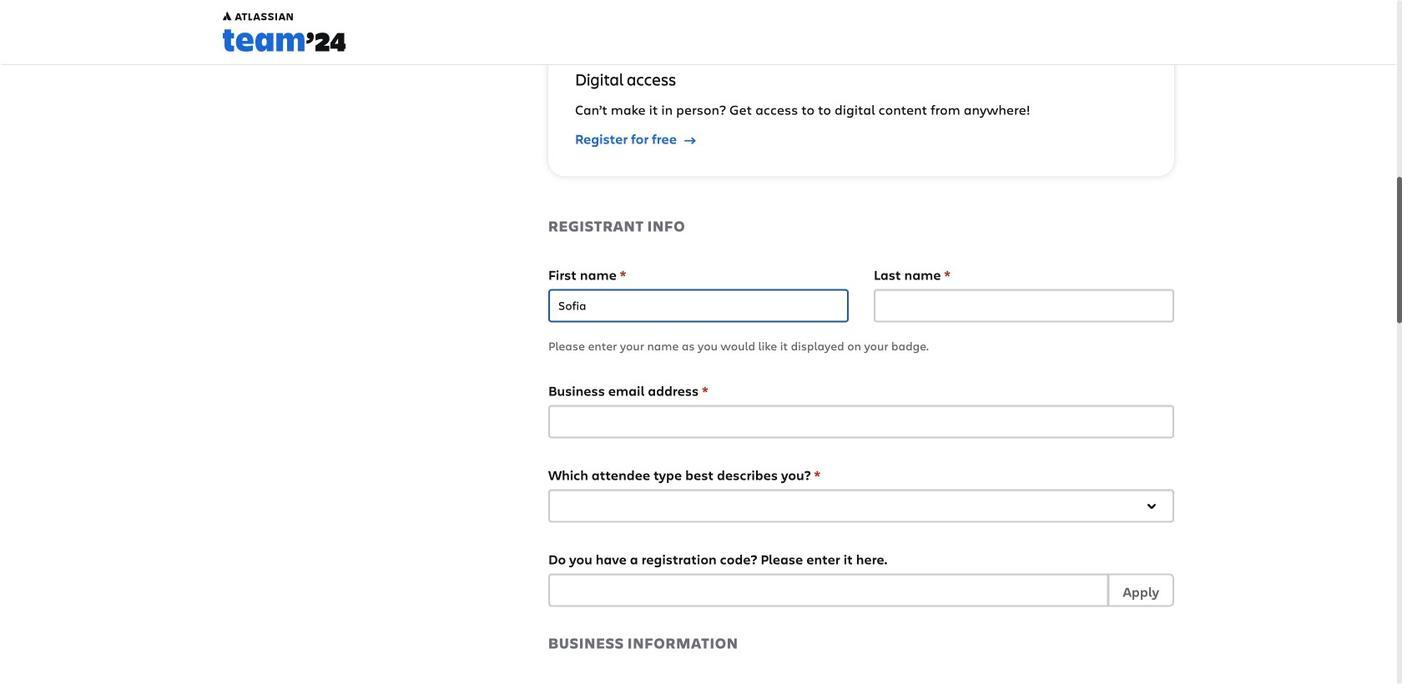 Task type: describe. For each thing, give the bounding box(es) containing it.
arrow right image
[[685, 132, 696, 146]]



Task type: locate. For each thing, give the bounding box(es) containing it.
team '24 image
[[223, 12, 347, 58]]

None email field
[[549, 405, 1175, 439]]

None text field
[[549, 289, 849, 323], [874, 289, 1175, 323], [549, 574, 1109, 607], [549, 289, 849, 323], [874, 289, 1175, 323], [549, 574, 1109, 607]]



